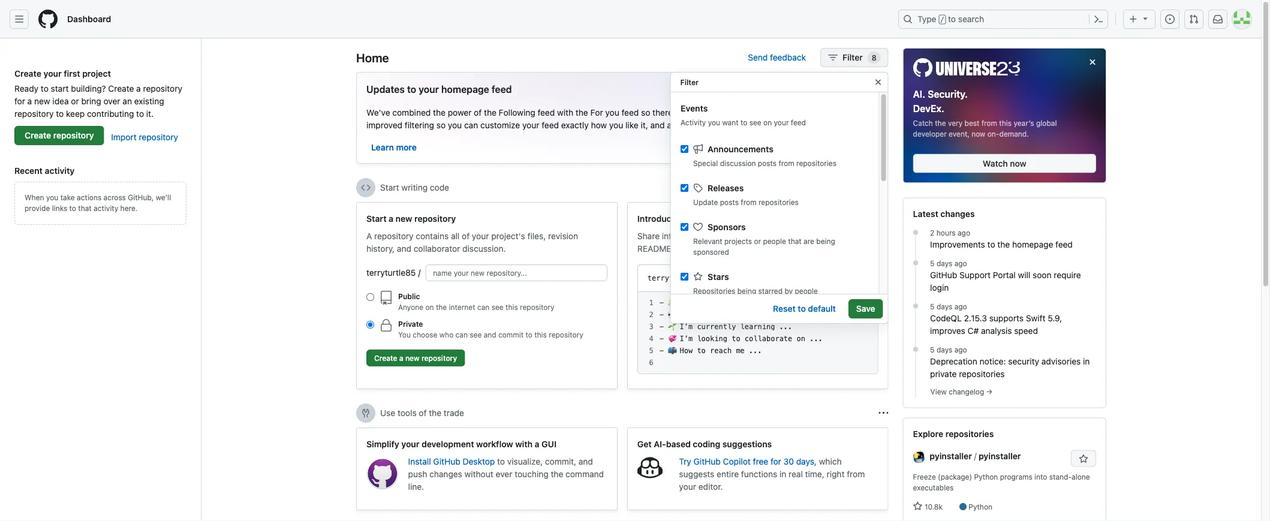 Task type: describe. For each thing, give the bounding box(es) containing it.
import repository link
[[111, 132, 178, 142]]

of inside we've combined the power of the following feed with the for you feed so there's one place to discover content on github. there's improved filtering so you can customize your feed exactly how you like it, and a shiny new visual design. ✨
[[474, 107, 482, 117]]

0 vertical spatial profile
[[740, 214, 766, 223]]

5.9,
[[1048, 313, 1062, 323]]

command
[[566, 469, 604, 479]]

simplify
[[367, 439, 399, 449]]

repository down ready at the left of the page
[[14, 109, 54, 118]]

2.15.3
[[964, 313, 987, 323]]

send feedback
[[748, 52, 806, 62]]

feed right following
[[538, 107, 555, 117]]

require
[[1054, 270, 1081, 280]]

simplify your development workflow with a gui element
[[356, 428, 618, 511]]

a down update posts from repositories
[[733, 214, 738, 223]]

a inside share information about yourself by creating a profile readme, which appears at the top of your profile page.
[[812, 231, 816, 241]]

visualize,
[[507, 457, 543, 466]]

suggests
[[679, 469, 715, 479]]

0 horizontal spatial filter
[[681, 78, 699, 86]]

github.
[[810, 107, 840, 117]]

1 - 👋 hi, i'm @terryturtle85 2 - 👀 i'm interested in ... 3 - 🌱 i'm currently learning ... 4 - 💞️ i'm looking to collaborate on ... 5 - 📫 how to reach me ... 6
[[649, 299, 823, 367]]

which inside share information about yourself by creating a profile readme, which appears at the top of your profile page.
[[676, 244, 699, 253]]

from inside which suggests entire functions in real time, right from your editor.
[[847, 469, 865, 479]]

search
[[959, 14, 985, 24]]

create for create a new repository
[[374, 354, 397, 362]]

at
[[735, 244, 742, 253]]

for inside create your first project ready to start building? create a repository for a new idea or bring over an existing repository to keep contributing to it.
[[14, 96, 25, 106]]

reach
[[710, 347, 732, 355]]

to visualize, commit, and push changes without ever touching the command line.
[[408, 457, 604, 492]]

repo image
[[379, 291, 394, 305]]

repositories
[[693, 287, 735, 295]]

new down writing
[[396, 214, 412, 223]]

special
[[693, 159, 718, 167]]

from right discussion on the right of the page
[[779, 159, 794, 167]]

to inside events activity you want to see on your feed
[[741, 118, 747, 127]]

sponsored
[[693, 248, 729, 256]]

a left gui
[[535, 439, 540, 449]]

create repository
[[25, 130, 94, 140]]

issue opened image
[[1166, 14, 1175, 24]]

use tools of the trade
[[380, 408, 464, 418]]

i'm right 🌱
[[680, 323, 693, 331]]

see for private
[[470, 331, 482, 339]]

the inside to visualize, commit, and push changes without ever touching the command line.
[[551, 469, 564, 479]]

home
[[356, 50, 389, 64]]

terryturtle85 / readme
[[648, 274, 737, 283]]

how
[[680, 347, 693, 355]]

based
[[666, 439, 691, 449]]

2 hours ago improvements to the homepage feed
[[930, 229, 1073, 250]]

a up the history,
[[389, 214, 394, 223]]

with inside we've combined the power of the following feed with the for you feed so there's one place to discover content on github. there's improved filtering so you can customize your feed exactly how you like it, and a shiny new visual design. ✨
[[557, 107, 574, 117]]

are
[[804, 237, 814, 245]]

none radio inside create a new repository element
[[367, 321, 374, 329]]

... down default
[[810, 335, 823, 343]]

your inside events activity you want to see on your feed
[[774, 118, 789, 127]]

repository inside 'create a new repository' button
[[422, 354, 457, 362]]

customize
[[481, 120, 520, 130]]

information
[[662, 231, 706, 241]]

in inside which suggests entire functions in real time, right from your editor.
[[780, 469, 787, 479]]

interested
[[697, 311, 741, 319]]

readme,
[[638, 244, 674, 253]]

👀
[[668, 311, 676, 319]]

x image
[[869, 84, 879, 93]]

page.
[[831, 244, 852, 253]]

ever
[[496, 469, 513, 479]]

star image
[[693, 272, 703, 282]]

your up combined
[[419, 84, 439, 95]]

0 vertical spatial readme
[[768, 214, 803, 223]]

i'm down hi,
[[680, 311, 693, 319]]

0 horizontal spatial being
[[737, 287, 756, 295]]

releases
[[708, 183, 744, 193]]

swift
[[1026, 313, 1046, 323]]

to down idea
[[56, 109, 64, 118]]

watch now link
[[913, 154, 1097, 173]]

10.8k
[[923, 503, 943, 511]]

you inside when you take actions across github, we'll provide links to that activity here.
[[46, 193, 58, 202]]

type / to search
[[918, 14, 985, 24]]

0 horizontal spatial posts
[[720, 198, 739, 206]]

and inside we've combined the power of the following feed with the for you feed so there's one place to discover content on github. there's improved filtering so you can customize your feed exactly how you like it, and a shiny new visual design. ✨
[[651, 120, 665, 130]]

announcements
[[708, 144, 773, 154]]

new inside create your first project ready to start building? create a repository for a new idea or bring over an existing repository to keep contributing to it.
[[34, 96, 50, 106]]

1 vertical spatial python
[[969, 503, 993, 511]]

history,
[[367, 244, 395, 253]]

... up learning
[[758, 311, 771, 319]]

you left like
[[609, 120, 623, 130]]

import
[[111, 132, 137, 142]]

2 pyinstaller from the left
[[979, 451, 1021, 461]]

... down reset
[[780, 323, 793, 331]]

you right the for
[[606, 107, 620, 117]]

gui
[[542, 439, 557, 449]]

save button
[[849, 299, 883, 319]]

year's
[[1014, 119, 1035, 128]]

to left 'it.' on the top of page
[[136, 109, 144, 118]]

internet
[[449, 303, 475, 311]]

can inside public anyone on the internet can see this repository
[[477, 303, 490, 311]]

🌱
[[668, 323, 676, 331]]

to left start
[[41, 83, 49, 93]]

tools image
[[361, 409, 371, 418]]

it,
[[641, 120, 648, 130]]

none radio inside create a new repository element
[[367, 293, 374, 301]]

by inside share information about yourself by creating a profile readme, which appears at the top of your profile page.
[[766, 231, 776, 241]]

close menu image
[[874, 77, 883, 87]]

1 horizontal spatial filter
[[843, 52, 863, 62]]

i'm down repositories
[[697, 299, 710, 307]]

notifications image
[[1214, 14, 1223, 24]]

want
[[722, 118, 739, 127]]

updates to your homepage feed
[[367, 84, 512, 95]]

trade
[[444, 408, 464, 418]]

python inside the freeze (package) python programs into stand-alone executables
[[974, 473, 998, 481]]

advisories
[[1042, 357, 1081, 367]]

for inside get ai-based coding suggestions element
[[771, 457, 782, 466]]

a inside button
[[399, 354, 404, 362]]

1
[[649, 299, 654, 307]]

0 vertical spatial activity
[[45, 166, 75, 175]]

ai-
[[654, 439, 666, 449]]

content
[[766, 107, 796, 117]]

more
[[396, 142, 417, 152]]

repository down 'it.' on the top of page
[[139, 132, 178, 142]]

a
[[367, 231, 372, 241]]

desktop
[[463, 457, 495, 466]]

devex.
[[913, 103, 945, 114]]

to left 'search'
[[948, 14, 956, 24]]

ago for github
[[955, 260, 967, 268]]

@pyinstaller profile image
[[913, 451, 925, 463]]

1 pyinstaller from the left
[[930, 451, 972, 461]]

from down releases
[[741, 198, 757, 206]]

5 for github support portal will soon require login
[[930, 260, 935, 268]]

when you take actions across github, we'll provide links to that activity here.
[[25, 193, 171, 212]]

git pull request image
[[1190, 14, 1199, 24]]

from inside ai. security. devex. catch the very best from this year's global developer event, now on-demand.
[[982, 119, 998, 128]]

0 horizontal spatial with
[[515, 439, 533, 449]]

heart image
[[693, 222, 703, 232]]

save
[[857, 304, 876, 314]]

to inside we've combined the power of the following feed with the for you feed so there's one place to discover content on github. there's improved filtering so you can customize your feed exactly how you like it, and a shiny new visual design. ✨
[[721, 107, 729, 117]]

feed up like
[[622, 107, 639, 117]]

events
[[681, 103, 708, 113]]

of right tools
[[419, 408, 427, 418]]

none submit inside introduce yourself with a profile readme element
[[830, 270, 868, 287]]

why am i seeing this? image
[[879, 183, 889, 193]]

reset to default
[[773, 304, 836, 314]]

a down ready at the left of the page
[[27, 96, 32, 106]]

the up exactly at top
[[576, 107, 588, 117]]

0 horizontal spatial homepage
[[441, 84, 489, 95]]

that inside when you take actions across github, we'll provide links to that activity here.
[[78, 204, 92, 212]]

5 - from the top
[[660, 347, 664, 355]]

currently
[[697, 323, 736, 331]]

create a new repository button
[[367, 350, 465, 367]]

repository up contains
[[415, 214, 456, 223]]

on inside 1 - 👋 hi, i'm @terryturtle85 2 - 👀 i'm interested in ... 3 - 🌱 i'm currently learning ... 4 - 💞️ i'm looking to collaborate on ... 5 - 📫 how to reach me ... 6
[[797, 335, 806, 343]]

get
[[638, 439, 652, 449]]

share information about yourself by creating a profile readme, which appears at the top of your profile page.
[[638, 231, 852, 253]]

editor.
[[699, 482, 723, 492]]

5 inside 1 - 👋 hi, i'm @terryturtle85 2 - 👀 i'm interested in ... 3 - 🌱 i'm currently learning ... 4 - 💞️ i'm looking to collaborate on ... 5 - 📫 how to reach me ... 6
[[649, 347, 654, 355]]

ago for improvements
[[958, 229, 971, 237]]

a up existing
[[136, 83, 141, 93]]

power
[[448, 107, 472, 117]]

simplify your development workflow with a gui
[[367, 439, 557, 449]]

you down 'power'
[[448, 120, 462, 130]]

repository inside public anyone on the internet can see this repository
[[520, 303, 555, 311]]

lock image
[[379, 319, 394, 333]]

your inside a repository contains all of your project's files, revision history, and collaborator discussion.
[[472, 231, 489, 241]]

keep
[[66, 109, 85, 118]]

days for deprecation
[[937, 346, 953, 354]]

1 horizontal spatial people
[[795, 287, 818, 295]]

create for create your first project ready to start building? create a repository for a new idea or bring over an existing repository to keep contributing to it.
[[14, 68, 41, 78]]

days,
[[797, 457, 817, 466]]

supports
[[990, 313, 1024, 323]]

anyone
[[398, 303, 424, 311]]

codeql 2.15.3 supports swift 5.9, improves c# analysis speed link
[[930, 312, 1097, 337]]

improved
[[367, 120, 403, 130]]

explore element
[[903, 48, 1107, 521]]

improves
[[930, 326, 966, 336]]

2 inside 1 - 👋 hi, i'm @terryturtle85 2 - 👀 i'm interested in ... 3 - 🌱 i'm currently learning ... 4 - 💞️ i'm looking to collaborate on ... 5 - 📫 how to reach me ... 6
[[649, 311, 654, 319]]

why am i seeing this? image
[[879, 409, 889, 418]]

tools
[[398, 408, 417, 418]]

... right me
[[749, 347, 762, 355]]

dot fill image
[[911, 228, 921, 237]]

repositories up the creating
[[759, 198, 799, 206]]

repositories inside the 5 days ago deprecation notice: security advisories in private repositories
[[959, 369, 1005, 379]]

design.
[[739, 120, 768, 130]]

feed inside 2 hours ago improvements to the homepage feed
[[1056, 240, 1073, 250]]

terryturtle85 for terryturtle85 / readme
[[648, 274, 704, 283]]

to up me
[[732, 335, 741, 343]]

recent
[[14, 166, 43, 175]]

watch now
[[983, 158, 1027, 168]]

a inside we've combined the power of the following feed with the for you feed so there's one place to discover content on github. there's improved filtering so you can customize your feed exactly how you like it, and a shiny new visual design. ✨
[[667, 120, 672, 130]]

or inside relevant projects or people that are being sponsored
[[754, 237, 761, 245]]

creating
[[778, 231, 810, 241]]

how
[[591, 120, 607, 130]]

repository up existing
[[143, 83, 182, 93]]

can inside private you choose who can see and commit to this repository
[[456, 331, 468, 339]]

improvements to the homepage feed link
[[930, 239, 1097, 251]]

discussion
[[720, 159, 756, 167]]

ago for deprecation
[[955, 346, 967, 354]]

menu containing announcements
[[671, 134, 879, 461]]

share
[[638, 231, 660, 241]]

visual
[[715, 120, 737, 130]]

send
[[748, 52, 768, 62]]

/ for terryturtle85 / readme
[[705, 274, 710, 283]]

programs
[[1000, 473, 1033, 481]]

new inside button
[[405, 354, 420, 362]]

can inside we've combined the power of the following feed with the for you feed so there's one place to discover content on github. there's improved filtering so you can customize your feed exactly how you like it, and a shiny new visual design. ✨
[[464, 120, 478, 130]]



Task type: vqa. For each thing, say whether or not it's contained in the screenshot.


Task type: locate. For each thing, give the bounding box(es) containing it.
2 horizontal spatial with
[[714, 214, 731, 223]]

0 vertical spatial python
[[974, 473, 998, 481]]

changes down install github desktop
[[430, 469, 462, 479]]

the up customize
[[484, 107, 497, 117]]

in down @terryturtle85
[[745, 311, 754, 319]]

public
[[398, 292, 420, 301]]

update
[[693, 198, 718, 206]]

i'm up how at the right of page
[[680, 335, 693, 343]]

start right code image
[[380, 183, 399, 193]]

your inside which suggests entire functions in real time, right from your editor.
[[679, 482, 696, 492]]

or up keep
[[71, 96, 79, 106]]

tag image
[[693, 183, 703, 193]]

1 vertical spatial so
[[437, 120, 446, 130]]

0 vertical spatial filter
[[843, 52, 863, 62]]

github up login
[[930, 270, 958, 280]]

1 vertical spatial dot fill image
[[911, 301, 921, 311]]

0 horizontal spatial pyinstaller
[[930, 451, 972, 461]]

latest changes
[[913, 209, 975, 219]]

create a new repository element
[[367, 212, 608, 371]]

feed down content
[[791, 118, 806, 127]]

6
[[649, 359, 654, 367]]

ago
[[958, 229, 971, 237], [955, 260, 967, 268], [955, 303, 967, 311], [955, 346, 967, 354]]

0 vertical spatial for
[[14, 96, 25, 106]]

to right how at the right of page
[[697, 347, 706, 355]]

1 horizontal spatial yourself
[[733, 231, 764, 241]]

2 horizontal spatial this
[[1000, 119, 1012, 128]]

see
[[749, 118, 761, 127], [492, 303, 504, 311], [470, 331, 482, 339]]

terryturtle85 inside create a new repository element
[[367, 268, 416, 278]]

5 inside the 5 days ago deprecation notice: security advisories in private repositories
[[930, 346, 935, 354]]

1 - from the top
[[660, 299, 664, 307]]

new left idea
[[34, 96, 50, 106]]

like
[[626, 120, 639, 130]]

the inside share information about yourself by creating a profile readme, which appears at the top of your profile page.
[[745, 244, 757, 253]]

2 horizontal spatial see
[[749, 118, 761, 127]]

2 vertical spatial days
[[937, 346, 953, 354]]

1 vertical spatial that
[[788, 237, 802, 245]]

repository inside a repository contains all of your project's files, revision history, and collaborator discussion.
[[374, 231, 414, 241]]

dot fill image for codeql 2.15.3 supports swift 5.9, improves c# analysis speed
[[911, 301, 921, 311]]

create up ready at the left of the page
[[14, 68, 41, 78]]

3 dot fill image from the top
[[911, 345, 921, 354]]

2 vertical spatial this
[[535, 331, 547, 339]]

2 vertical spatial see
[[470, 331, 482, 339]]

see up private you choose who can see and commit to this repository
[[492, 303, 504, 311]]

5 inside 5 days ago github support portal will soon require login
[[930, 260, 935, 268]]

updates
[[367, 84, 405, 95]]

project's
[[491, 231, 525, 241]]

new
[[34, 96, 50, 106], [697, 120, 713, 130], [396, 214, 412, 223], [405, 354, 420, 362]]

collaborate
[[745, 335, 793, 343]]

0 horizontal spatial now
[[972, 130, 986, 138]]

the left internet
[[436, 303, 447, 311]]

deprecation
[[930, 357, 978, 367]]

days for codeql
[[937, 303, 953, 311]]

your inside create your first project ready to start building? create a repository for a new idea or bring over an existing repository to keep contributing to it.
[[44, 68, 62, 78]]

dashboard link
[[62, 10, 116, 29]]

to down discover
[[741, 118, 747, 127]]

activity up take
[[45, 166, 75, 175]]

which inside which suggests entire functions in real time, right from your editor.
[[819, 457, 842, 466]]

can right who at the left bottom of page
[[456, 331, 468, 339]]

close image
[[1088, 57, 1098, 67]]

or
[[71, 96, 79, 106], [754, 237, 761, 245]]

create a new repository
[[374, 354, 457, 362]]

create up 'recent activity'
[[25, 130, 51, 140]]

5 up login
[[930, 260, 935, 268]]

homepage inside 2 hours ago improvements to the homepage feed
[[1013, 240, 1054, 250]]

1 vertical spatial which
[[819, 457, 842, 466]]

filter image
[[828, 53, 838, 62]]

on inside we've combined the power of the following feed with the for you feed so there's one place to discover content on github. there's improved filtering so you can customize your feed exactly how you like it, and a shiny new visual design. ✨
[[798, 107, 808, 117]]

activity
[[681, 118, 706, 127]]

megaphone image
[[693, 144, 703, 154]]

star image
[[913, 502, 923, 511]]

see inside public anyone on the internet can see this repository
[[492, 303, 504, 311]]

0 vertical spatial yourself
[[679, 214, 711, 223]]

to inside button
[[798, 304, 806, 314]]

0 vertical spatial or
[[71, 96, 79, 106]]

3 days from the top
[[937, 346, 953, 354]]

that inside relevant projects or people that are being sponsored
[[788, 237, 802, 245]]

of inside share information about yourself by creating a profile readme, which appears at the top of your profile page.
[[774, 244, 782, 253]]

will
[[1018, 270, 1031, 280]]

into
[[1035, 473, 1048, 481]]

that down the actions
[[78, 204, 92, 212]]

/ down explore repositories
[[975, 451, 977, 461]]

homepage image
[[38, 10, 58, 29]]

now right watch
[[1010, 158, 1027, 168]]

2 - from the top
[[660, 311, 664, 319]]

and inside a repository contains all of your project's files, revision history, and collaborator discussion.
[[397, 244, 412, 253]]

dot fill image for github support portal will soon require login
[[911, 258, 921, 268]]

recent activity
[[14, 166, 75, 175]]

feed inside events activity you want to see on your feed
[[791, 118, 806, 127]]

in inside the 5 days ago deprecation notice: security advisories in private repositories
[[1083, 357, 1090, 367]]

ago up 2.15.3
[[955, 303, 967, 311]]

see inside events activity you want to see on your feed
[[749, 118, 761, 127]]

about
[[708, 231, 731, 241]]

github desktop image
[[367, 458, 399, 490]]

1 horizontal spatial now
[[1010, 158, 1027, 168]]

on
[[798, 107, 808, 117], [763, 118, 772, 127], [426, 303, 434, 311], [797, 335, 806, 343]]

0 vertical spatial in
[[745, 311, 754, 319]]

0 vertical spatial days
[[937, 260, 953, 268]]

on-
[[988, 130, 1000, 138]]

your down following
[[522, 120, 540, 130]]

1 vertical spatial by
[[785, 287, 793, 295]]

2 vertical spatial dot fill image
[[911, 345, 921, 354]]

homepage up will
[[1013, 240, 1054, 250]]

None checkbox
[[681, 145, 688, 153], [681, 184, 688, 192], [681, 145, 688, 153], [681, 184, 688, 192]]

(package)
[[938, 473, 972, 481]]

pyinstaller / pyinstaller
[[930, 451, 1021, 461]]

👋
[[668, 299, 676, 307]]

hours
[[937, 229, 956, 237]]

to inside to visualize, commit, and push changes without ever touching the command line.
[[497, 457, 505, 466]]

1 vertical spatial start
[[367, 214, 387, 223]]

1 vertical spatial for
[[771, 457, 782, 466]]

1 horizontal spatial that
[[788, 237, 802, 245]]

pyinstaller up the freeze (package) python programs into stand-alone executables
[[979, 451, 1021, 461]]

0 horizontal spatial which
[[676, 244, 699, 253]]

following
[[499, 107, 536, 117]]

you inside events activity you want to see on your feed
[[708, 118, 720, 127]]

new inside we've combined the power of the following feed with the for you feed so there's one place to discover content on github. there's improved filtering so you can customize your feed exactly how you like it, and a shiny new visual design. ✨
[[697, 120, 713, 130]]

1 vertical spatial profile
[[819, 231, 843, 241]]

command palette image
[[1094, 14, 1104, 24]]

this inside ai. security. devex. catch the very best from this year's global developer event, now on-demand.
[[1000, 119, 1012, 128]]

1 vertical spatial posts
[[720, 198, 739, 206]]

1 vertical spatial see
[[492, 303, 504, 311]]

None radio
[[367, 321, 374, 329]]

star this repository image
[[1079, 454, 1089, 464]]

1 vertical spatial people
[[795, 287, 818, 295]]

repositories inside navigation
[[946, 429, 994, 439]]

a
[[136, 83, 141, 93], [27, 96, 32, 106], [667, 120, 672, 130], [389, 214, 394, 223], [733, 214, 738, 223], [812, 231, 816, 241], [399, 354, 404, 362], [535, 439, 540, 449]]

5 for codeql 2.15.3 supports swift 5.9, improves c# analysis speed
[[930, 303, 935, 311]]

best
[[965, 119, 980, 128]]

1 horizontal spatial terryturtle85
[[648, 274, 704, 283]]

an
[[123, 96, 132, 106]]

people inside relevant projects or people that are being sponsored
[[763, 237, 786, 245]]

1 dot fill image from the top
[[911, 258, 921, 268]]

terryturtle85 up 👋 on the right
[[648, 274, 704, 283]]

3 - from the top
[[660, 323, 664, 331]]

people left are
[[763, 237, 786, 245]]

which suggests entire functions in real time, right from your editor.
[[679, 457, 865, 492]]

functions
[[741, 469, 778, 479]]

and inside private you choose who can see and commit to this repository
[[484, 331, 497, 339]]

and up command
[[579, 457, 593, 466]]

to inside 2 hours ago improvements to the homepage feed
[[988, 240, 996, 250]]

see right who at the left bottom of page
[[470, 331, 482, 339]]

2 vertical spatial can
[[456, 331, 468, 339]]

repository inside create repository link
[[53, 130, 94, 140]]

0 horizontal spatial or
[[71, 96, 79, 106]]

days inside 5 days ago github support portal will soon require login
[[937, 260, 953, 268]]

0 vertical spatial posts
[[758, 159, 777, 167]]

and right it,
[[651, 120, 665, 130]]

stand-
[[1050, 473, 1072, 481]]

0 horizontal spatial terryturtle85
[[367, 268, 416, 278]]

0 horizontal spatial readme
[[711, 274, 737, 283]]

with up exactly at top
[[557, 107, 574, 117]]

when
[[25, 193, 44, 202]]

private
[[398, 320, 423, 328]]

github inside simplify your development workflow with a gui element
[[433, 457, 461, 466]]

of right all at the left of page
[[462, 231, 470, 241]]

ago for codeql
[[955, 303, 967, 311]]

see inside private you choose who can see and commit to this repository
[[470, 331, 482, 339]]

to right commit
[[526, 331, 533, 339]]

menu
[[671, 134, 879, 461]]

workflow
[[476, 439, 513, 449]]

over
[[104, 96, 120, 106]]

1 horizontal spatial for
[[771, 457, 782, 466]]

for left 30
[[771, 457, 782, 466]]

on inside public anyone on the internet can see this repository
[[426, 303, 434, 311]]

1 vertical spatial activity
[[94, 204, 118, 212]]

5 inside 5 days ago codeql 2.15.3 supports swift 5.9, improves c# analysis speed
[[930, 303, 935, 311]]

now down best
[[972, 130, 986, 138]]

0 horizontal spatial activity
[[45, 166, 75, 175]]

this up the demand.
[[1000, 119, 1012, 128]]

suggestions
[[723, 439, 772, 449]]

to up combined
[[407, 84, 416, 95]]

0 vertical spatial so
[[641, 107, 651, 117]]

to inside when you take actions across github, we'll provide links to that activity here.
[[69, 204, 76, 212]]

1 horizontal spatial or
[[754, 237, 761, 245]]

on left github.
[[798, 107, 808, 117]]

1 horizontal spatial by
[[785, 287, 793, 295]]

0 vertical spatial which
[[676, 244, 699, 253]]

there's
[[653, 107, 679, 117]]

appears
[[701, 244, 732, 253]]

filter up the events
[[681, 78, 699, 86]]

2 vertical spatial with
[[515, 439, 533, 449]]

now inside ai. security. devex. catch the very best from this year's global developer event, now on-demand.
[[972, 130, 986, 138]]

now
[[972, 130, 986, 138], [1010, 158, 1027, 168]]

0 vertical spatial that
[[78, 204, 92, 212]]

get ai-based coding suggestions
[[638, 439, 772, 449]]

can right internet
[[477, 303, 490, 311]]

by up top
[[766, 231, 776, 241]]

dot fill image for deprecation notice: security advisories in private repositories
[[911, 345, 921, 354]]

view changelog → link
[[931, 388, 993, 396]]

repository up the history,
[[374, 231, 414, 241]]

0 vertical spatial changes
[[941, 209, 975, 219]]

None checkbox
[[681, 223, 688, 231], [681, 273, 688, 281], [681, 223, 688, 231], [681, 273, 688, 281]]

in left real
[[780, 469, 787, 479]]

1 horizontal spatial which
[[819, 457, 842, 466]]

the left 'power'
[[433, 107, 446, 117]]

filter right filter "image"
[[843, 52, 863, 62]]

contributing
[[87, 109, 134, 118]]

0 vertical spatial now
[[972, 130, 986, 138]]

1 vertical spatial or
[[754, 237, 761, 245]]

or inside create your first project ready to start building? create a repository for a new idea or bring over an existing repository to keep contributing to it.
[[71, 96, 79, 106]]

try
[[679, 457, 692, 466]]

on down 'reset to default' button
[[797, 335, 806, 343]]

1 horizontal spatial this
[[535, 331, 547, 339]]

view
[[931, 388, 947, 396]]

0 vertical spatial 2
[[930, 229, 935, 237]]

2 vertical spatial profile
[[804, 244, 828, 253]]

1 horizontal spatial in
[[780, 469, 787, 479]]

start inside create a new repository element
[[367, 214, 387, 223]]

0 vertical spatial people
[[763, 237, 786, 245]]

to inside private you choose who can see and commit to this repository
[[526, 331, 533, 339]]

yourself down update
[[679, 214, 711, 223]]

or right the projects
[[754, 237, 761, 245]]

create inside 'create a new repository' button
[[374, 354, 397, 362]]

learn more
[[371, 142, 417, 152]]

homepage up 'power'
[[441, 84, 489, 95]]

create inside create repository link
[[25, 130, 51, 140]]

/ inside introduce yourself with a profile readme element
[[705, 274, 710, 283]]

1 vertical spatial days
[[937, 303, 953, 311]]

explore repositories navigation
[[903, 418, 1107, 521]]

1 horizontal spatial github
[[694, 457, 721, 466]]

2 inside 2 hours ago improvements to the homepage feed
[[930, 229, 935, 237]]

view changelog →
[[931, 388, 993, 396]]

discover
[[731, 107, 764, 117]]

/ for type / to search
[[940, 16, 945, 24]]

readme up the creating
[[768, 214, 803, 223]]

github up suggests
[[694, 457, 721, 466]]

1 vertical spatial with
[[714, 214, 731, 223]]

on inside events activity you want to see on your feed
[[763, 118, 772, 127]]

0 vertical spatial homepage
[[441, 84, 489, 95]]

ago inside 5 days ago codeql 2.15.3 supports swift 5.9, improves c# analysis speed
[[955, 303, 967, 311]]

python
[[974, 473, 998, 481], [969, 503, 993, 511]]

who
[[440, 331, 454, 339]]

github inside get ai-based coding suggestions element
[[694, 457, 721, 466]]

being inside relevant projects or people that are being sponsored
[[816, 237, 835, 245]]

days inside 5 days ago codeql 2.15.3 supports swift 5.9, improves c# analysis speed
[[937, 303, 953, 311]]

1 horizontal spatial see
[[492, 303, 504, 311]]

dot fill image
[[911, 258, 921, 268], [911, 301, 921, 311], [911, 345, 921, 354]]

github inside 5 days ago github support portal will soon require login
[[930, 270, 958, 280]]

/ for pyinstaller / pyinstaller
[[975, 451, 977, 461]]

repository down keep
[[53, 130, 94, 140]]

your inside we've combined the power of the following feed with the for you feed so there's one place to discover content on github. there's improved filtering so you can customize your feed exactly how you like it, and a shiny new visual design. ✨
[[522, 120, 540, 130]]

the inside ai. security. devex. catch the very best from this year's global developer event, now on-demand.
[[935, 119, 946, 128]]

introduce yourself with a profile readme element
[[627, 202, 889, 389]]

0 vertical spatial by
[[766, 231, 776, 241]]

0 horizontal spatial see
[[470, 331, 482, 339]]

this inside public anyone on the internet can see this repository
[[506, 303, 518, 311]]

1 horizontal spatial 2
[[930, 229, 935, 237]]

of inside a repository contains all of your project's files, revision history, and collaborator discussion.
[[462, 231, 470, 241]]

1 horizontal spatial posts
[[758, 159, 777, 167]]

days for github
[[937, 260, 953, 268]]

to up ever
[[497, 457, 505, 466]]

can down 'power'
[[464, 120, 478, 130]]

- left 🌱
[[660, 323, 664, 331]]

ai. security. devex. catch the very best from this year's global developer event, now on-demand.
[[913, 88, 1057, 138]]

repository inside private you choose who can see and commit to this repository
[[549, 331, 583, 339]]

the up portal
[[998, 240, 1010, 250]]

activity inside when you take actions across github, we'll provide links to that activity here.
[[94, 204, 118, 212]]

0 vertical spatial start
[[380, 183, 399, 193]]

python down pyinstaller / pyinstaller
[[974, 473, 998, 481]]

get ai-based coding suggestions element
[[627, 428, 889, 511]]

your down suggests
[[679, 482, 696, 492]]

python down the freeze (package) python programs into stand-alone executables
[[969, 503, 993, 511]]

None submit
[[830, 270, 868, 287]]

1 vertical spatial changes
[[430, 469, 462, 479]]

this inside private you choose who can see and commit to this repository
[[535, 331, 547, 339]]

idea
[[52, 96, 69, 106]]

changes inside explore element
[[941, 209, 975, 219]]

deprecation notice: security advisories in private repositories link
[[930, 355, 1097, 381]]

github for to visualize, commit, and push changes without ever touching the command line.
[[433, 457, 461, 466]]

by inside menu
[[785, 287, 793, 295]]

right
[[827, 469, 845, 479]]

this right commit
[[535, 331, 547, 339]]

1 horizontal spatial pyinstaller
[[979, 451, 1021, 461]]

feed left exactly at top
[[542, 120, 559, 130]]

triangle down image
[[1141, 13, 1151, 23]]

start for start writing code
[[380, 183, 399, 193]]

to right reset
[[798, 304, 806, 314]]

exactly
[[561, 120, 589, 130]]

changes inside to visualize, commit, and push changes without ever touching the command line.
[[430, 469, 462, 479]]

2 dot fill image from the top
[[911, 301, 921, 311]]

universe23 image
[[913, 58, 1021, 77]]

1 days from the top
[[937, 260, 953, 268]]

days up codeql
[[937, 303, 953, 311]]

notice:
[[980, 357, 1006, 367]]

start for start a new repository
[[367, 214, 387, 223]]

Repository name text field
[[426, 265, 608, 281]]

0 vertical spatial dot fill image
[[911, 258, 921, 268]]

explore
[[913, 429, 944, 439]]

ago inside 5 days ago github support portal will soon require login
[[955, 260, 967, 268]]

1 vertical spatial can
[[477, 303, 490, 311]]

0 horizontal spatial yourself
[[679, 214, 711, 223]]

- left 💞️
[[660, 335, 664, 343]]

your inside share information about yourself by creating a profile readme, which appears at the top of your profile page.
[[784, 244, 802, 253]]

your up install at the bottom left of the page
[[402, 439, 420, 449]]

create up an
[[108, 83, 134, 93]]

events activity you want to see on your feed
[[681, 103, 806, 127]]

- left 👀
[[660, 311, 664, 319]]

repository down who at the left bottom of page
[[422, 354, 457, 362]]

0 horizontal spatial changes
[[430, 469, 462, 479]]

1 horizontal spatial with
[[557, 107, 574, 117]]

with up the about
[[714, 214, 731, 223]]

private you choose who can see and commit to this repository
[[398, 320, 583, 339]]

/ right star image
[[705, 274, 710, 283]]

ready
[[14, 83, 38, 93]]

entire
[[717, 469, 739, 479]]

0 horizontal spatial by
[[766, 231, 776, 241]]

5 for deprecation notice: security advisories in private repositories
[[930, 346, 935, 354]]

/ for terryturtle85 /
[[418, 268, 421, 278]]

4 - from the top
[[660, 335, 664, 343]]

which
[[676, 244, 699, 253], [819, 457, 842, 466]]

2 vertical spatial in
[[780, 469, 787, 479]]

ago up improvements
[[958, 229, 971, 237]]

1 vertical spatial filter
[[681, 78, 699, 86]]

0 vertical spatial being
[[816, 237, 835, 245]]

repository up commit
[[520, 303, 555, 311]]

a down there's at the right of page
[[667, 120, 672, 130]]

yourself inside share information about yourself by creating a profile readme, which appears at the top of your profile page.
[[733, 231, 764, 241]]

in inside 1 - 👋 hi, i'm @terryturtle85 2 - 👀 i'm interested in ... 3 - 🌱 i'm currently learning ... 4 - 💞️ i'm looking to collaborate on ... 5 - 📫 how to reach me ... 6
[[745, 311, 754, 319]]

choose
[[413, 331, 438, 339]]

3
[[649, 323, 654, 331]]

feed up following
[[492, 84, 512, 95]]

freeze (package) python programs into stand-alone executables
[[913, 473, 1090, 492]]

filtering
[[405, 120, 434, 130]]

0 horizontal spatial github
[[433, 457, 461, 466]]

/ right type
[[940, 16, 945, 24]]

30
[[784, 457, 794, 466]]

the left trade
[[429, 408, 442, 418]]

0 horizontal spatial that
[[78, 204, 92, 212]]

1 vertical spatial being
[[737, 287, 756, 295]]

of right 'power'
[[474, 107, 482, 117]]

ago inside 2 hours ago improvements to the homepage feed
[[958, 229, 971, 237]]

and left commit
[[484, 331, 497, 339]]

0 horizontal spatial this
[[506, 303, 518, 311]]

this
[[1000, 119, 1012, 128], [506, 303, 518, 311], [535, 331, 547, 339]]

plus image
[[1129, 14, 1139, 24]]

1 horizontal spatial changes
[[941, 209, 975, 219]]

create
[[14, 68, 41, 78], [108, 83, 134, 93], [25, 130, 51, 140], [374, 354, 397, 362]]

None radio
[[367, 293, 374, 301]]

your up discussion.
[[472, 231, 489, 241]]

1 vertical spatial in
[[1083, 357, 1090, 367]]

0 horizontal spatial so
[[437, 120, 446, 130]]

code image
[[361, 183, 371, 193]]

/ inside create a new repository element
[[418, 268, 421, 278]]

1 horizontal spatial readme
[[768, 214, 803, 223]]

developer
[[913, 130, 947, 138]]

to up portal
[[988, 240, 996, 250]]

0 vertical spatial with
[[557, 107, 574, 117]]

1 vertical spatial 2
[[649, 311, 654, 319]]

repository
[[143, 83, 182, 93], [14, 109, 54, 118], [53, 130, 94, 140], [139, 132, 178, 142], [415, 214, 456, 223], [374, 231, 414, 241], [520, 303, 555, 311], [549, 331, 583, 339], [422, 354, 457, 362]]

of
[[474, 107, 482, 117], [462, 231, 470, 241], [774, 244, 782, 253], [419, 408, 427, 418]]

can
[[464, 120, 478, 130], [477, 303, 490, 311], [456, 331, 468, 339]]

terryturtle85 for terryturtle85 /
[[367, 268, 416, 278]]

create for create repository
[[25, 130, 51, 140]]

see down discover
[[749, 118, 761, 127]]

1 vertical spatial homepage
[[1013, 240, 1054, 250]]

c#
[[968, 326, 979, 336]]

here.
[[120, 204, 138, 212]]

see for events
[[749, 118, 761, 127]]

repositories being starred by people
[[693, 287, 818, 295]]

it.
[[146, 109, 154, 118]]

2 days from the top
[[937, 303, 953, 311]]

the inside public anyone on the internet can see this repository
[[436, 303, 447, 311]]

profile down update posts from repositories
[[740, 214, 766, 223]]

/ inside "explore repositories" navigation
[[975, 451, 977, 461]]

1 horizontal spatial being
[[816, 237, 835, 245]]

the inside 2 hours ago improvements to the homepage feed
[[998, 240, 1010, 250]]

github for which suggests entire functions in real time, right from your editor.
[[694, 457, 721, 466]]

0 vertical spatial this
[[1000, 119, 1012, 128]]

repositories down github.
[[796, 159, 837, 167]]

being up @terryturtle85
[[737, 287, 756, 295]]

and inside to visualize, commit, and push changes without ever touching the command line.
[[579, 457, 593, 466]]

1 horizontal spatial activity
[[94, 204, 118, 212]]

profile up page.
[[819, 231, 843, 241]]

0 horizontal spatial 2
[[649, 311, 654, 319]]



